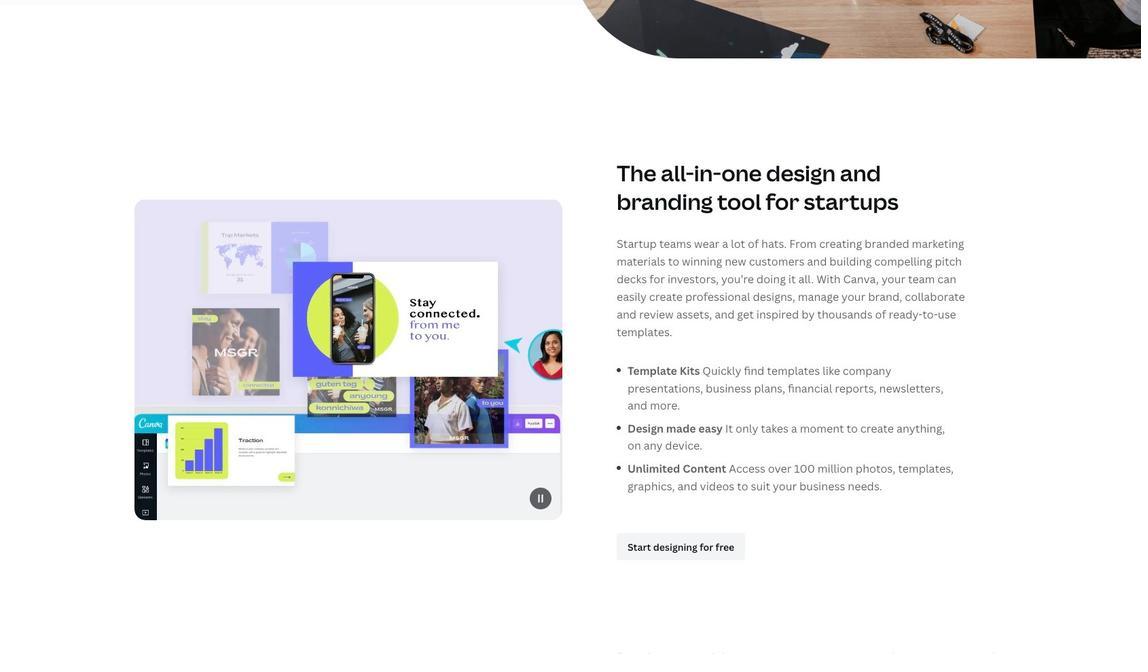 Task type: vqa. For each thing, say whether or not it's contained in the screenshot.
+ Add page button
no



Task type: describe. For each thing, give the bounding box(es) containing it.
spacenow enterprise and pro t shirts print 009 1.ad224d04 image
[[571, 0, 1141, 58]]



